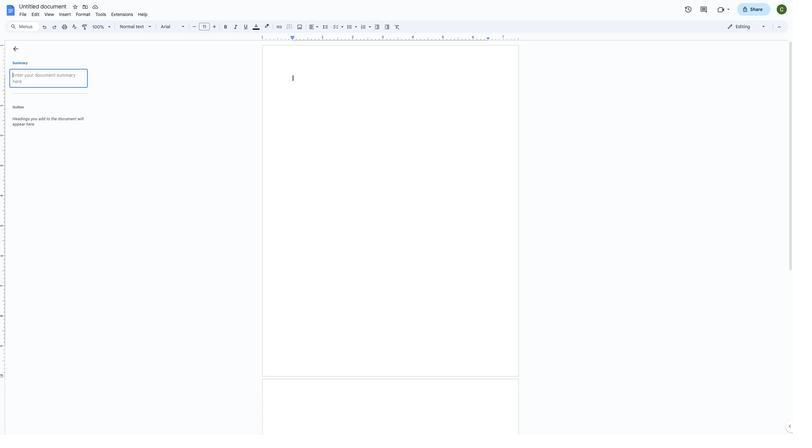 Task type: locate. For each thing, give the bounding box(es) containing it.
appear
[[13, 122, 25, 127]]

insert image image
[[296, 22, 304, 31]]

Zoom field
[[90, 22, 114, 32]]

menu bar containing file
[[17, 8, 150, 19]]

menu bar
[[17, 8, 150, 19]]

application
[[0, 0, 794, 436]]

insert
[[59, 12, 71, 17]]

outline heading
[[5, 105, 90, 114]]

headings
[[13, 117, 30, 121]]

text
[[136, 24, 144, 29]]

menu bar inside menu bar banner
[[17, 8, 150, 19]]

view menu item
[[42, 11, 57, 18]]

normal text
[[120, 24, 144, 29]]

arial
[[161, 24, 170, 29]]

edit menu item
[[29, 11, 42, 18]]

view
[[45, 12, 54, 17]]

right margin image
[[487, 35, 519, 40]]

help
[[138, 12, 148, 17]]

format
[[76, 12, 91, 17]]

editing button
[[724, 22, 771, 31]]

share button
[[738, 3, 771, 16]]

editing
[[736, 24, 751, 29]]

to
[[46, 117, 50, 121]]

insert menu item
[[57, 11, 73, 18]]

Font size field
[[199, 23, 212, 31]]

edit
[[32, 12, 40, 17]]

tools
[[96, 12, 106, 17]]

the
[[51, 117, 57, 121]]

checklist menu image
[[340, 23, 344, 25]]



Task type: describe. For each thing, give the bounding box(es) containing it.
add
[[39, 117, 45, 121]]

styles list. normal text selected. option
[[120, 22, 145, 31]]

text color image
[[253, 22, 260, 30]]

extensions menu item
[[109, 11, 136, 18]]

bulleted list menu image
[[354, 23, 358, 25]]

document outline element
[[5, 40, 90, 436]]

application containing share
[[0, 0, 794, 436]]

tools menu item
[[93, 11, 109, 18]]

bottom margin image
[[0, 345, 5, 377]]

headings you add to the document will appear here.
[[13, 117, 84, 127]]

file
[[19, 12, 27, 17]]

here.
[[26, 122, 35, 127]]

extensions
[[111, 12, 133, 17]]

Menus field
[[8, 22, 39, 31]]

left margin image
[[263, 35, 295, 40]]

main toolbar
[[39, 0, 403, 296]]

Font size text field
[[200, 23, 210, 30]]

summary heading
[[13, 61, 28, 66]]

1
[[262, 35, 264, 39]]

format menu item
[[73, 11, 93, 18]]

Rename text field
[[17, 3, 70, 10]]

Star checkbox
[[71, 3, 80, 11]]

Zoom text field
[[91, 23, 106, 31]]

will
[[78, 117, 84, 121]]

highlight color image
[[264, 22, 270, 30]]

document
[[58, 117, 77, 121]]

Enter your document summary here text field
[[9, 69, 88, 88]]

font list. arial selected. option
[[161, 22, 178, 31]]

help menu item
[[136, 11, 150, 18]]

menu bar banner
[[0, 0, 794, 436]]

you
[[31, 117, 38, 121]]

summary
[[13, 61, 28, 65]]

normal
[[120, 24, 135, 29]]

top margin image
[[0, 46, 5, 77]]

share
[[751, 7, 763, 12]]

line & paragraph spacing image
[[322, 22, 329, 31]]

outline
[[13, 105, 24, 110]]

mode and view toolbar
[[723, 20, 785, 33]]

file menu item
[[17, 11, 29, 18]]



Task type: vqa. For each thing, say whether or not it's contained in the screenshot.
"here."
yes



